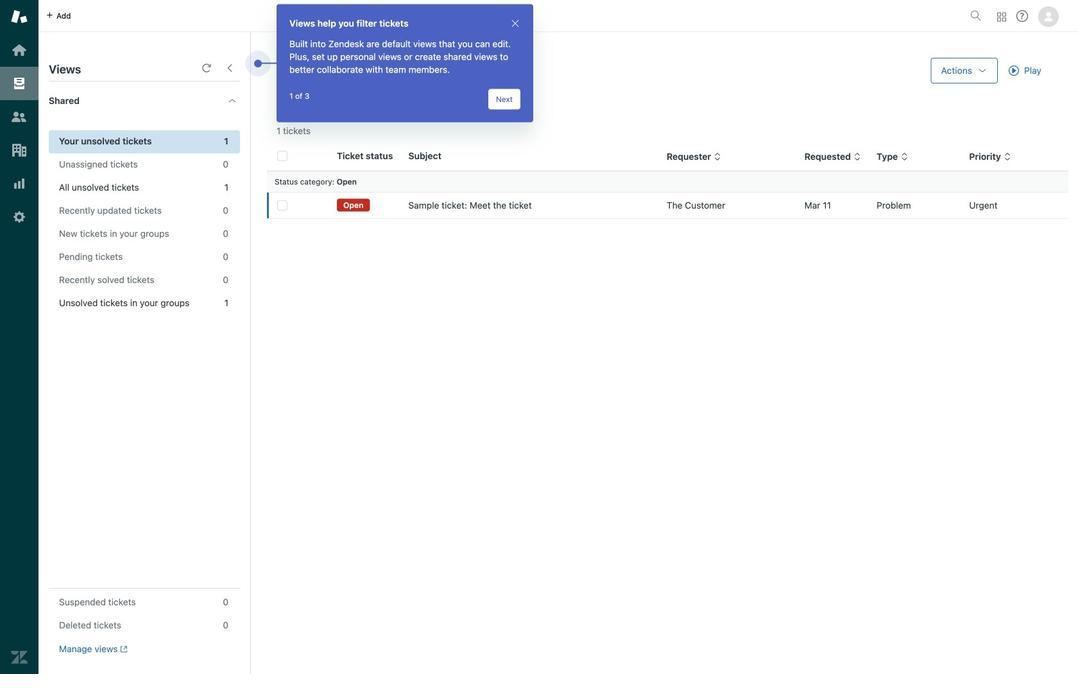 Task type: vqa. For each thing, say whether or not it's contained in the screenshot.
the right Remove image
no



Task type: locate. For each thing, give the bounding box(es) containing it.
dialog
[[277, 4, 534, 122]]

get help image
[[1017, 10, 1029, 22]]

close image
[[510, 18, 521, 29]]

row
[[267, 192, 1069, 219]]

heading
[[39, 82, 250, 120]]

zendesk image
[[11, 649, 28, 666]]

organizations image
[[11, 142, 28, 159]]

hide panel views image
[[225, 63, 235, 73]]

opens in a new tab image
[[118, 646, 128, 653]]



Task type: describe. For each thing, give the bounding box(es) containing it.
views image
[[11, 75, 28, 92]]

get started image
[[11, 42, 28, 58]]

reporting image
[[11, 175, 28, 192]]

zendesk support image
[[11, 8, 28, 25]]

main element
[[0, 0, 39, 674]]

admin image
[[11, 209, 28, 225]]

customers image
[[11, 109, 28, 125]]

zendesk products image
[[998, 13, 1007, 22]]

refresh views pane image
[[202, 63, 212, 73]]



